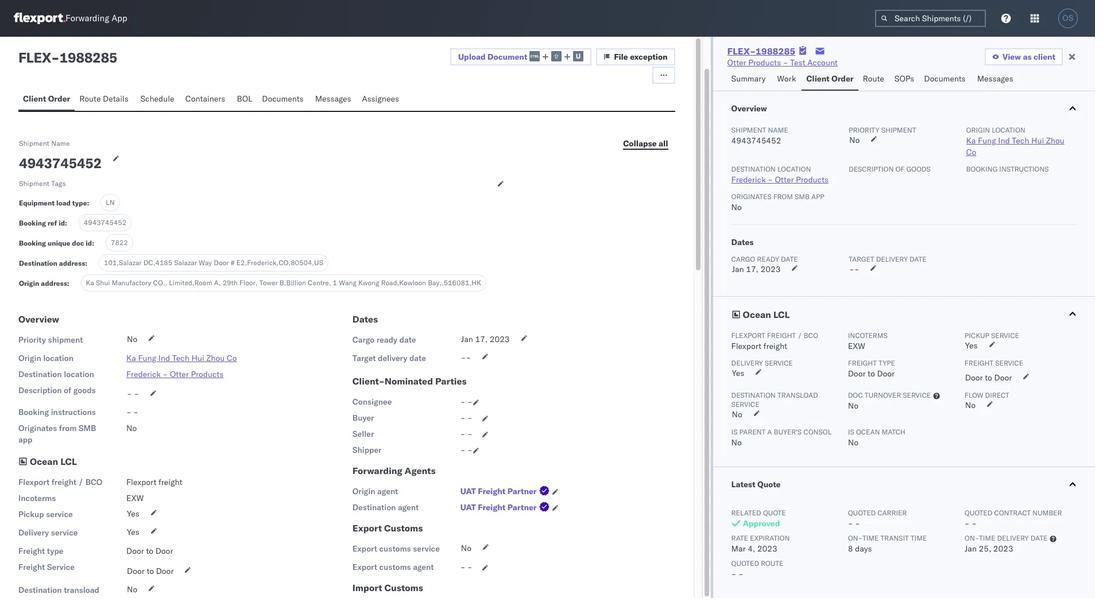 Task type: locate. For each thing, give the bounding box(es) containing it.
1 vertical spatial ka
[[86, 279, 94, 287]]

destination inside destination location frederick - otter products
[[732, 165, 776, 174]]

2023 inside quoted contract number - - rate expiration mar 4, 2023
[[758, 544, 778, 554]]

1 horizontal spatial priority shipment
[[849, 126, 917, 134]]

0 horizontal spatial client order
[[23, 94, 70, 104]]

exw
[[848, 341, 866, 352], [126, 494, 144, 504]]

1 vertical spatial customs
[[380, 563, 411, 573]]

booking
[[967, 165, 998, 174]]

app
[[18, 435, 32, 445]]

0 horizontal spatial dates
[[353, 314, 378, 325]]

overview inside button
[[732, 103, 767, 114]]

0 horizontal spatial priority
[[18, 335, 46, 345]]

1 horizontal spatial 1988285
[[756, 45, 796, 57]]

0 vertical spatial target delivery date
[[849, 255, 927, 264]]

forwarding agents
[[353, 465, 436, 477]]

3 time from the left
[[980, 534, 996, 543]]

0 vertical spatial --
[[850, 264, 860, 275]]

delivery up nominated
[[378, 353, 408, 364]]

0 vertical spatial smb
[[795, 192, 810, 201]]

bco inside flexport freight / bco flexport freight
[[804, 332, 819, 340]]

hui up the frederick - otter products
[[192, 353, 204, 364]]

import customs
[[353, 583, 423, 594]]

origin for origin location
[[18, 353, 41, 364]]

description for originates from smb app
[[849, 165, 894, 174]]

quoted inside quoted carrier - -
[[848, 509, 876, 518]]

delivery service up freight type
[[18, 528, 78, 538]]

origin up the booking
[[967, 126, 991, 134]]

0 horizontal spatial order
[[48, 94, 70, 104]]

1 vertical spatial originates
[[18, 423, 57, 434]]

4943745452 down ln
[[84, 218, 127, 227]]

: down booking unique doc id :
[[85, 259, 87, 268]]

bco for flexport freight / bco
[[85, 477, 102, 488]]

1 vertical spatial goods
[[73, 386, 96, 396]]

partner for destination agent
[[508, 503, 537, 513]]

1 on- from the left
[[848, 534, 863, 543]]

0 horizontal spatial messages button
[[311, 88, 358, 111]]

flex-
[[728, 45, 756, 57]]

messages button for bol
[[311, 88, 358, 111]]

ka
[[967, 136, 976, 146], [86, 279, 94, 287], [126, 353, 136, 364]]

of for booking
[[64, 386, 71, 396]]

2 horizontal spatial quoted
[[965, 509, 993, 518]]

1 vertical spatial otter
[[775, 175, 794, 185]]

ka fung ind tech hui zhou co link for instructions
[[126, 353, 237, 364]]

customs for service
[[380, 544, 411, 554]]

4943745452 for booking ref id
[[84, 218, 127, 227]]

smb down destination location frederick - otter products
[[795, 192, 810, 201]]

doc
[[72, 239, 84, 248]]

id right doc
[[86, 239, 92, 248]]

1 horizontal spatial fung
[[978, 136, 997, 146]]

frederick - otter products link down ka fung ind tech hui zhou co at left bottom
[[126, 369, 224, 380]]

location up destination location
[[43, 353, 74, 364]]

location inside origin location ka fung ind tech hui zhou co
[[992, 126, 1026, 134]]

seller
[[353, 429, 374, 440]]

0 vertical spatial freight service
[[965, 359, 1024, 368]]

lcl
[[774, 309, 790, 321], [60, 456, 77, 468]]

ka fung ind tech hui zhou co link
[[967, 136, 1065, 157], [126, 353, 237, 364]]

: left ln
[[87, 199, 89, 207]]

location for destination location
[[64, 369, 94, 380]]

1 is from the left
[[732, 428, 738, 437]]

delivery up freight type
[[18, 528, 49, 538]]

2 uat freight partner link from the top
[[461, 502, 552, 514]]

1 vertical spatial shipment
[[48, 335, 83, 345]]

0 horizontal spatial exw
[[126, 494, 144, 504]]

description
[[849, 165, 894, 174], [18, 386, 62, 396]]

priority for originates from smb app
[[849, 126, 880, 134]]

1 vertical spatial ind
[[158, 353, 170, 364]]

0 horizontal spatial pickup service
[[18, 510, 73, 520]]

destination address :
[[19, 259, 87, 268]]

originates inside originates from smb app
[[18, 423, 57, 434]]

0 vertical spatial 4943745452
[[732, 136, 782, 146]]

1 vertical spatial route
[[79, 94, 101, 104]]

1 vertical spatial name
[[51, 139, 70, 148]]

smb for originates from smb app
[[79, 423, 96, 434]]

originates for originates from smb app no
[[732, 192, 772, 201]]

0 vertical spatial uat freight partner
[[461, 487, 537, 497]]

time up the jan 25, 2023
[[980, 534, 996, 543]]

origin inside origin location ka fung ind tech hui zhou co
[[967, 126, 991, 134]]

freight
[[848, 359, 877, 368], [965, 359, 994, 368], [478, 487, 506, 497], [478, 503, 506, 513], [18, 546, 45, 557], [18, 563, 45, 573]]

ind inside origin location ka fung ind tech hui zhou co
[[999, 136, 1011, 146]]

dates down originates from smb app no
[[732, 237, 754, 248]]

location down "origin location"
[[64, 369, 94, 380]]

1 horizontal spatial goods
[[907, 165, 931, 174]]

1 vertical spatial messages
[[315, 94, 351, 104]]

1 vertical spatial lcl
[[60, 456, 77, 468]]

rate
[[732, 534, 749, 543]]

4943745452 up tags
[[19, 155, 102, 172]]

on- inside on-time transit time 8 days
[[848, 534, 863, 543]]

days
[[856, 544, 872, 554]]

messages down view
[[978, 74, 1014, 84]]

ka up the booking
[[967, 136, 976, 146]]

17,
[[747, 264, 759, 275], [475, 334, 488, 345]]

- -
[[127, 389, 139, 399], [461, 397, 473, 407], [126, 407, 138, 418], [461, 413, 473, 423], [461, 429, 473, 440], [461, 445, 473, 456], [461, 563, 473, 573]]

0 horizontal spatial originates
[[18, 423, 57, 434]]

0 vertical spatial shipment
[[882, 126, 917, 134]]

1 horizontal spatial overview
[[732, 103, 767, 114]]

fung up the booking
[[978, 136, 997, 146]]

ocean up flexport freight / bco flexport freight on the bottom
[[743, 309, 772, 321]]

0 horizontal spatial target delivery date
[[353, 353, 426, 364]]

0 horizontal spatial jan 17, 2023
[[461, 334, 510, 345]]

1 horizontal spatial is
[[848, 428, 855, 437]]

consol
[[804, 428, 832, 437]]

agent up destination agent
[[378, 487, 398, 497]]

name for shipment name 4943745452
[[769, 126, 789, 134]]

quoted
[[848, 509, 876, 518], [965, 509, 993, 518], [732, 560, 760, 568]]

smb for originates from smb app no
[[795, 192, 810, 201]]

fung inside origin location ka fung ind tech hui zhou co
[[978, 136, 997, 146]]

ind up the frederick - otter products
[[158, 353, 170, 364]]

assignees
[[362, 94, 399, 104]]

0 vertical spatial of
[[896, 165, 905, 174]]

shipment up "origin location"
[[48, 335, 83, 345]]

tech up the frederick - otter products
[[172, 353, 190, 364]]

to inside freight type door to door
[[868, 369, 876, 379]]

id right ref
[[59, 219, 65, 228]]

sops button
[[890, 68, 920, 91]]

from down the instructions
[[59, 423, 77, 434]]

a,
[[214, 279, 221, 287]]

1 horizontal spatial --
[[850, 264, 860, 275]]

0 horizontal spatial ka fung ind tech hui zhou co link
[[126, 353, 237, 364]]

2 uat from the top
[[461, 503, 476, 513]]

1 horizontal spatial incoterms
[[848, 332, 888, 340]]

customs for export customs
[[384, 523, 423, 534]]

is for no
[[848, 428, 855, 437]]

client order down the "account"
[[807, 74, 854, 84]]

shipment for shipment tags
[[19, 179, 49, 188]]

dates down kwong
[[353, 314, 378, 325]]

type inside freight type door to door
[[879, 359, 896, 368]]

1 vertical spatial /
[[78, 477, 83, 488]]

destination transload service
[[732, 391, 818, 409], [18, 585, 99, 599]]

ka fung ind tech hui zhou co link up the frederick - otter products
[[126, 353, 237, 364]]

from inside originates from smb app no
[[774, 192, 793, 201]]

from inside originates from smb app
[[59, 423, 77, 434]]

1 customs from the top
[[384, 523, 423, 534]]

customs down export customs service
[[380, 563, 411, 573]]

a
[[768, 428, 772, 437]]

app
[[112, 13, 127, 24], [812, 192, 825, 201]]

delivery down contract
[[998, 534, 1029, 543]]

export customs service
[[353, 544, 440, 554]]

no inside 'is ocean match no'
[[848, 438, 859, 448]]

priority shipment down 'route' button
[[849, 126, 917, 134]]

1 vertical spatial frederick - otter products link
[[126, 369, 224, 380]]

1 horizontal spatial order
[[832, 74, 854, 84]]

tech
[[1013, 136, 1030, 146], [172, 353, 190, 364]]

destination location frederick - otter products
[[732, 165, 829, 185]]

smb inside originates from smb app
[[79, 423, 96, 434]]

is for buyer's
[[732, 428, 738, 437]]

parties
[[436, 376, 467, 387]]

1 vertical spatial service
[[47, 563, 75, 573]]

hui inside origin location ka fung ind tech hui zhou co
[[1032, 136, 1045, 146]]

export
[[353, 523, 382, 534], [353, 544, 377, 554], [353, 563, 377, 573]]

location up originates from smb app no
[[778, 165, 812, 174]]

1 horizontal spatial shipment
[[882, 126, 917, 134]]

0 vertical spatial description of goods
[[849, 165, 931, 174]]

shui
[[96, 279, 110, 287]]

otter up originates from smb app no
[[775, 175, 794, 185]]

summary
[[732, 74, 766, 84]]

1 horizontal spatial target
[[849, 255, 875, 264]]

name up destination location frederick - otter products
[[769, 126, 789, 134]]

ka up the frederick - otter products
[[126, 353, 136, 364]]

1 customs from the top
[[380, 544, 411, 554]]

1 horizontal spatial type
[[72, 199, 87, 207]]

0 vertical spatial destination transload service
[[732, 391, 818, 409]]

collapse all button
[[617, 135, 675, 152]]

0 horizontal spatial 1988285
[[59, 49, 117, 66]]

1 vertical spatial uat
[[461, 503, 476, 513]]

smb inside originates from smb app no
[[795, 192, 810, 201]]

4943745452
[[732, 136, 782, 146], [19, 155, 102, 172], [84, 218, 127, 227]]

1 uat from the top
[[461, 487, 476, 497]]

destination
[[732, 165, 776, 174], [19, 259, 57, 268], [18, 369, 62, 380], [732, 391, 776, 400], [353, 503, 396, 513], [18, 585, 62, 596]]

2 vertical spatial booking
[[18, 407, 49, 418]]

delivery up ocean lcl button
[[877, 255, 908, 264]]

exw up freight type door to door
[[848, 341, 866, 352]]

0 horizontal spatial bco
[[85, 477, 102, 488]]

1 horizontal spatial originates
[[732, 192, 772, 201]]

2 partner from the top
[[508, 503, 537, 513]]

shipment inside shipment name 4943745452
[[732, 126, 767, 134]]

limited,room
[[169, 279, 212, 287]]

account
[[808, 57, 838, 68]]

forwarding up flex - 1988285
[[66, 13, 109, 24]]

route for route details
[[79, 94, 101, 104]]

name inside shipment name 4943745452
[[769, 126, 789, 134]]

0 vertical spatial 17,
[[747, 264, 759, 275]]

customs down export customs agent
[[385, 583, 423, 594]]

target delivery date up ocean lcl button
[[849, 255, 927, 264]]

name up tags
[[51, 139, 70, 148]]

ocean lcl up flexport freight / bco
[[30, 456, 77, 468]]

shipment for shipment name 4943745452
[[732, 126, 767, 134]]

quoted left carrier
[[848, 509, 876, 518]]

ka fung ind tech hui zhou co link up 'booking instructions'
[[967, 136, 1065, 157]]

service up direct
[[996, 359, 1024, 368]]

name
[[769, 126, 789, 134], [51, 139, 70, 148]]

dc,4185
[[144, 259, 173, 267]]

freight type door to door
[[848, 359, 896, 379]]

- - for description of goods
[[127, 389, 139, 399]]

freight
[[768, 332, 796, 340], [764, 341, 788, 352], [52, 477, 76, 488], [159, 477, 182, 488]]

0 vertical spatial co
[[967, 147, 977, 157]]

- - for buyer
[[461, 413, 473, 423]]

is left parent
[[732, 428, 738, 437]]

upload document
[[458, 51, 528, 62]]

1 horizontal spatial exw
[[848, 341, 866, 352]]

- - for export customs agent
[[461, 563, 473, 573]]

app inside originates from smb app no
[[812, 192, 825, 201]]

destination location
[[18, 369, 94, 380]]

frederick up originates from smb app no
[[732, 175, 766, 185]]

products
[[749, 57, 781, 68], [796, 175, 829, 185], [191, 369, 224, 380]]

0 horizontal spatial forwarding
[[66, 13, 109, 24]]

1 vertical spatial address
[[41, 279, 67, 288]]

products inside destination location frederick - otter products
[[796, 175, 829, 185]]

0 vertical spatial exw
[[848, 341, 866, 352]]

messages button left assignees
[[311, 88, 358, 111]]

0 vertical spatial shipment
[[732, 126, 767, 134]]

:
[[87, 199, 89, 207], [65, 219, 67, 228], [92, 239, 94, 248], [85, 259, 87, 268], [67, 279, 69, 288]]

agent
[[378, 487, 398, 497], [398, 503, 419, 513], [413, 563, 434, 573]]

1 vertical spatial type
[[879, 359, 896, 368]]

related
[[732, 509, 762, 518]]

2 is from the left
[[848, 428, 855, 437]]

on-
[[848, 534, 863, 543], [965, 534, 980, 543]]

2 uat freight partner from the top
[[461, 503, 537, 513]]

flexport
[[732, 332, 766, 340], [732, 341, 762, 352], [18, 477, 49, 488], [126, 477, 156, 488]]

booking up "app"
[[18, 407, 49, 418]]

1 partner from the top
[[508, 487, 537, 497]]

booking down 'booking ref id :'
[[19, 239, 46, 248]]

agent for destination agent
[[398, 503, 419, 513]]

destination down "origin location"
[[18, 369, 62, 380]]

priority shipment
[[849, 126, 917, 134], [18, 335, 83, 345]]

2 export from the top
[[353, 544, 377, 554]]

0 horizontal spatial delivery
[[18, 528, 49, 538]]

origin location
[[18, 353, 74, 364]]

freight for flexport freight / bco flexport freight
[[768, 332, 796, 340]]

priority shipment for booking
[[18, 335, 83, 345]]

kwong
[[358, 279, 380, 287]]

shipment down sops button
[[882, 126, 917, 134]]

destination agent
[[353, 503, 419, 513]]

customs up export customs service
[[384, 523, 423, 534]]

freight for flexport freight
[[159, 477, 182, 488]]

is inside 'is ocean match no'
[[848, 428, 855, 437]]

flexport for flexport freight / bco
[[18, 477, 49, 488]]

originates up "app"
[[18, 423, 57, 434]]

on- for on-time delivery date
[[965, 534, 980, 543]]

1 vertical spatial dates
[[353, 314, 378, 325]]

shipment up equipment
[[19, 179, 49, 188]]

1 vertical spatial door to door
[[126, 546, 173, 557]]

uat for destination agent
[[461, 503, 476, 513]]

originates from smb app
[[18, 423, 96, 445]]

destination down freight type
[[18, 585, 62, 596]]

partner for origin agent
[[508, 487, 537, 497]]

1 horizontal spatial ka fung ind tech hui zhou co link
[[967, 136, 1065, 157]]

1 horizontal spatial otter
[[728, 57, 747, 68]]

direct
[[986, 391, 1010, 400]]

ocean left match on the right bottom
[[857, 428, 881, 437]]

1 horizontal spatial 17,
[[747, 264, 759, 275]]

4943745452 for shipment name
[[19, 155, 102, 172]]

#
[[231, 259, 235, 267]]

route left sops
[[863, 74, 885, 84]]

3 export from the top
[[353, 563, 377, 573]]

origin up destination agent
[[353, 487, 375, 497]]

time for on-time transit time 8 days
[[863, 534, 879, 543]]

type
[[72, 199, 87, 207], [879, 359, 896, 368], [47, 546, 63, 557]]

client down the flex
[[23, 94, 46, 104]]

bol button
[[232, 88, 258, 111]]

agent down export customs service
[[413, 563, 434, 573]]

destination down shipment name 4943745452 at the right
[[732, 165, 776, 174]]

bol
[[237, 94, 253, 104]]

0 horizontal spatial cargo
[[353, 335, 375, 345]]

messages button down view
[[973, 68, 1020, 91]]

2 on- from the left
[[965, 534, 980, 543]]

incoterms for incoterms
[[18, 494, 56, 504]]

route for route
[[863, 74, 885, 84]]

target delivery date up nominated
[[353, 353, 426, 364]]

1 horizontal spatial frederick - otter products link
[[732, 175, 829, 185]]

ind
[[999, 136, 1011, 146], [158, 353, 170, 364]]

export down export customs at left
[[353, 544, 377, 554]]

quoted left contract
[[965, 509, 993, 518]]

otter products - test account link
[[728, 57, 838, 68]]

0 vertical spatial cargo ready date
[[732, 255, 798, 264]]

1 vertical spatial documents
[[262, 94, 304, 104]]

shipment down summary button
[[732, 126, 767, 134]]

order down the "account"
[[832, 74, 854, 84]]

priority down 'route' button
[[849, 126, 880, 134]]

shipment up shipment tags at left
[[19, 139, 49, 148]]

tech up "instructions"
[[1013, 136, 1030, 146]]

freight service down freight type
[[18, 563, 75, 573]]

1 uat freight partner from the top
[[461, 487, 537, 497]]

description of goods for booking
[[849, 165, 931, 174]]

address down destination address :
[[41, 279, 67, 288]]

is right consol
[[848, 428, 855, 437]]

freight service up direct
[[965, 359, 1024, 368]]

0 horizontal spatial ocean
[[30, 456, 58, 468]]

originates
[[732, 192, 772, 201], [18, 423, 57, 434]]

quoted carrier - -
[[848, 509, 907, 529]]

-
[[51, 49, 59, 66], [783, 57, 788, 68], [768, 175, 773, 185], [850, 264, 855, 275], [855, 264, 860, 275], [461, 353, 466, 363], [466, 353, 471, 363], [163, 369, 168, 380], [127, 389, 132, 399], [134, 389, 139, 399], [461, 397, 466, 407], [468, 397, 473, 407], [126, 407, 131, 418], [133, 407, 138, 418], [461, 413, 466, 423], [468, 413, 473, 423], [461, 429, 466, 440], [468, 429, 473, 440], [461, 445, 466, 456], [468, 445, 473, 456], [848, 519, 853, 529], [856, 519, 861, 529], [965, 519, 970, 529], [972, 519, 977, 529], [461, 563, 466, 573], [468, 563, 473, 573], [732, 569, 737, 580], [739, 569, 744, 580]]

1 vertical spatial client order
[[23, 94, 70, 104]]

jan 17, 2023
[[732, 264, 781, 275], [461, 334, 510, 345]]

order down flex - 1988285
[[48, 94, 70, 104]]

1 horizontal spatial app
[[812, 192, 825, 201]]

delivery service down flexport freight / bco flexport freight on the bottom
[[732, 359, 793, 368]]

1988285
[[756, 45, 796, 57], [59, 49, 117, 66]]

2 customs from the top
[[385, 583, 423, 594]]

no
[[850, 135, 860, 145], [732, 202, 742, 213], [127, 334, 137, 345], [966, 400, 976, 411], [848, 401, 859, 411], [732, 410, 743, 420], [126, 423, 137, 434], [732, 438, 742, 448], [848, 438, 859, 448], [461, 544, 472, 554], [127, 585, 137, 595]]

0 vertical spatial uat freight partner link
[[461, 486, 552, 498]]

1 uat freight partner link from the top
[[461, 486, 552, 498]]

details
[[103, 94, 129, 104]]

documents right bol button
[[262, 94, 304, 104]]

: down destination address :
[[67, 279, 69, 288]]

freight inside freight type door to door
[[848, 359, 877, 368]]

- - for shipper
[[461, 445, 473, 456]]

1 vertical spatial description
[[18, 386, 62, 396]]

export for export customs service
[[353, 544, 377, 554]]

1 time from the left
[[863, 534, 879, 543]]

delivery down flexport freight / bco flexport freight on the bottom
[[732, 359, 763, 368]]

1 export from the top
[[353, 523, 382, 534]]

forwarding for forwarding app
[[66, 13, 109, 24]]

destination transload service down freight type
[[18, 585, 99, 599]]

otter down flex-
[[728, 57, 747, 68]]

0 vertical spatial description
[[849, 165, 894, 174]]

transload
[[778, 391, 818, 400], [64, 585, 99, 596]]

uat freight partner link for origin agent
[[461, 486, 552, 498]]

booking for booking instructions
[[18, 407, 49, 418]]

1 vertical spatial export
[[353, 544, 377, 554]]

2 vertical spatial 4943745452
[[84, 218, 127, 227]]

1 horizontal spatial messages
[[978, 74, 1014, 84]]

latest
[[732, 480, 756, 490]]

yes
[[966, 341, 978, 351], [732, 368, 745, 379], [127, 509, 139, 519], [127, 527, 139, 538]]

1 vertical spatial incoterms
[[18, 494, 56, 504]]

0 horizontal spatial of
[[64, 386, 71, 396]]

exw inside "incoterms exw"
[[848, 341, 866, 352]]

2 customs from the top
[[380, 563, 411, 573]]

originates from smb app no
[[732, 192, 825, 213]]

time right transit
[[911, 534, 927, 543]]

from down destination location frederick - otter products
[[774, 192, 793, 201]]

zhou up "instructions"
[[1047, 136, 1065, 146]]

frederick - otter products
[[126, 369, 224, 380]]

export down destination agent
[[353, 523, 382, 534]]

origin for origin address :
[[19, 279, 39, 288]]

Search Shipments (/) text field
[[876, 10, 987, 27]]

originates inside originates from smb app no
[[732, 192, 772, 201]]

destination transload service up a at the right bottom of page
[[732, 391, 818, 409]]

documents for bol
[[262, 94, 304, 104]]

ocean inside button
[[743, 309, 772, 321]]

flexport freight
[[126, 477, 182, 488]]

is inside is parent a buyer's consol no
[[732, 428, 738, 437]]

0 horizontal spatial route
[[79, 94, 101, 104]]

exw down flexport freight
[[126, 494, 144, 504]]

shipment name 4943745452
[[732, 126, 789, 146]]

quoted inside the 'quoted route - -'
[[732, 560, 760, 568]]

/ inside flexport freight / bco flexport freight
[[798, 332, 802, 340]]

origin
[[967, 126, 991, 134], [19, 279, 39, 288], [18, 353, 41, 364], [353, 487, 375, 497]]

exception
[[630, 52, 668, 62]]

location up 'booking instructions'
[[992, 126, 1026, 134]]

containers
[[185, 94, 225, 104]]

uat freight partner link for destination agent
[[461, 502, 552, 514]]

quoted down "4,"
[[732, 560, 760, 568]]

1 vertical spatial pickup
[[18, 510, 44, 520]]

target
[[849, 255, 875, 264], [353, 353, 376, 364]]

time up days
[[863, 534, 879, 543]]

0 horizontal spatial ind
[[158, 353, 170, 364]]

/
[[798, 332, 802, 340], [78, 477, 83, 488]]

documents for sops
[[925, 74, 966, 84]]

1 horizontal spatial time
[[911, 534, 927, 543]]

origin down destination address :
[[19, 279, 39, 288]]

quoted inside quoted contract number - - rate expiration mar 4, 2023
[[965, 509, 993, 518]]

ocean lcl up flexport freight / bco flexport freight on the bottom
[[743, 309, 790, 321]]

documents button right bol at the left
[[258, 88, 311, 111]]

documents right sops button
[[925, 74, 966, 84]]

1 vertical spatial agent
[[398, 503, 419, 513]]

0 vertical spatial ka fung ind tech hui zhou co link
[[967, 136, 1065, 157]]

2 vertical spatial export
[[353, 563, 377, 573]]

work
[[778, 74, 796, 84]]

location inside destination location frederick - otter products
[[778, 165, 812, 174]]

2 vertical spatial agent
[[413, 563, 434, 573]]

frederick - otter products link for originates from smb app
[[126, 369, 224, 380]]

service
[[992, 332, 1020, 340], [765, 359, 793, 368], [903, 391, 931, 400], [732, 400, 760, 409], [46, 510, 73, 520], [51, 528, 78, 538], [413, 544, 440, 554], [18, 597, 45, 599]]

zhou
[[1047, 136, 1065, 146], [206, 353, 225, 364]]

originates for originates from smb app
[[18, 423, 57, 434]]

service down freight type
[[47, 563, 75, 573]]

0 vertical spatial route
[[863, 74, 885, 84]]

0 vertical spatial delivery service
[[732, 359, 793, 368]]



Task type: describe. For each thing, give the bounding box(es) containing it.
flexport freight / bco
[[18, 477, 102, 488]]

uat freight partner for origin agent
[[461, 487, 537, 497]]

freight type
[[18, 546, 63, 557]]

export for export customs agent
[[353, 563, 377, 573]]

co inside origin location ka fung ind tech hui zhou co
[[967, 147, 977, 157]]

booking for booking ref id :
[[19, 219, 46, 228]]

ka for ka shui manufactory co., limited,room a, 29th floor, tower b,billion centre, 1 wang kwong road,kowloon bay,,516081,hk
[[86, 279, 94, 287]]

related quote
[[732, 509, 786, 518]]

view
[[1003, 52, 1022, 62]]

freight for flexport freight / bco
[[52, 477, 76, 488]]

1 vertical spatial hui
[[192, 353, 204, 364]]

quote
[[763, 509, 786, 518]]

manufactory
[[112, 279, 151, 287]]

2 vertical spatial door to door
[[127, 567, 174, 577]]

1 vertical spatial pickup service
[[18, 510, 73, 520]]

1 horizontal spatial destination transload service
[[732, 391, 818, 409]]

uat freight partner for destination agent
[[461, 503, 537, 513]]

address for destination address
[[59, 259, 85, 268]]

ref
[[48, 219, 57, 228]]

quoted for quoted carrier - -
[[848, 509, 876, 518]]

ln
[[106, 198, 115, 207]]

incoterms for incoterms exw
[[848, 332, 888, 340]]

0 horizontal spatial cargo ready date
[[353, 335, 416, 345]]

e2,frederick,co,80504,us
[[237, 259, 324, 267]]

priority shipment for booking
[[849, 126, 917, 134]]

0 horizontal spatial products
[[191, 369, 224, 380]]

1 vertical spatial frederick
[[126, 369, 161, 380]]

tags
[[51, 179, 66, 188]]

zhou inside origin location ka fung ind tech hui zhou co
[[1047, 136, 1065, 146]]

0 vertical spatial delivery
[[732, 359, 763, 368]]

flexport. image
[[14, 13, 66, 24]]

agents
[[405, 465, 436, 477]]

latest quote
[[732, 480, 781, 490]]

7822
[[111, 238, 128, 247]]

quoted for quoted contract number - - rate expiration mar 4, 2023
[[965, 509, 993, 518]]

no inside is parent a buyer's consol no
[[732, 438, 742, 448]]

1 horizontal spatial delivery
[[877, 255, 908, 264]]

0 vertical spatial target
[[849, 255, 875, 264]]

lcl inside button
[[774, 309, 790, 321]]

contract
[[995, 509, 1031, 518]]

priority for originates from smb app
[[18, 335, 46, 345]]

containers button
[[181, 88, 232, 111]]

1 horizontal spatial pickup
[[965, 332, 990, 340]]

: right ref
[[65, 219, 67, 228]]

description for originates from smb app
[[18, 386, 62, 396]]

ka shui manufactory co., limited,room a, 29th floor, tower b,billion centre, 1 wang kwong road,kowloon bay,,516081,hk
[[86, 279, 482, 287]]

0 horizontal spatial overview
[[18, 314, 59, 325]]

destination down origin agent at bottom left
[[353, 503, 396, 513]]

: right doc
[[92, 239, 94, 248]]

- inside destination location frederick - otter products
[[768, 175, 773, 185]]

frederick inside destination location frederick - otter products
[[732, 175, 766, 185]]

location for origin location ka fung ind tech hui zhou co
[[992, 126, 1026, 134]]

4,
[[748, 544, 756, 554]]

shipment for shipment name
[[19, 139, 49, 148]]

work button
[[773, 68, 802, 91]]

0 horizontal spatial otter
[[170, 369, 189, 380]]

address for origin address
[[41, 279, 67, 288]]

booking instructions
[[967, 165, 1049, 174]]

1 horizontal spatial client order
[[807, 74, 854, 84]]

no inside originates from smb app no
[[732, 202, 742, 213]]

origin for origin location ka fung ind tech hui zhou co
[[967, 126, 991, 134]]

number
[[1033, 509, 1063, 518]]

assignees button
[[358, 88, 406, 111]]

salazar
[[174, 259, 197, 267]]

0 vertical spatial app
[[112, 13, 127, 24]]

instructions
[[1000, 165, 1049, 174]]

1 vertical spatial target delivery date
[[353, 353, 426, 364]]

customs for agent
[[380, 563, 411, 573]]

bay,,516081,hk
[[428, 279, 482, 287]]

0 horizontal spatial client order button
[[18, 88, 75, 111]]

1
[[333, 279, 337, 287]]

101,salazar
[[104, 259, 142, 267]]

all
[[659, 138, 669, 149]]

1 vertical spatial fung
[[138, 353, 156, 364]]

0 vertical spatial id
[[59, 219, 65, 228]]

- - for seller
[[461, 429, 473, 440]]

1 vertical spatial ocean lcl
[[30, 456, 77, 468]]

b,billion
[[280, 279, 306, 287]]

shipment for booking
[[48, 335, 83, 345]]

from for app
[[59, 423, 77, 434]]

upload document button
[[450, 48, 592, 66]]

quoted contract number - - rate expiration mar 4, 2023
[[732, 509, 1063, 554]]

transit
[[881, 534, 909, 543]]

equipment load type :
[[19, 199, 89, 207]]

documents button for bol
[[258, 88, 311, 111]]

1 horizontal spatial target delivery date
[[849, 255, 927, 264]]

destination up parent
[[732, 391, 776, 400]]

latest quote button
[[713, 468, 1096, 502]]

0 horizontal spatial freight service
[[18, 563, 75, 573]]

collapse all
[[623, 138, 669, 149]]

1 horizontal spatial jan 17, 2023
[[732, 264, 781, 275]]

1 horizontal spatial delivery service
[[732, 359, 793, 368]]

on-time transit time 8 days
[[848, 534, 927, 554]]

description of goods for booking
[[18, 386, 96, 396]]

2 horizontal spatial delivery
[[998, 534, 1029, 543]]

overview button
[[713, 91, 1096, 126]]

client-nominated parties
[[353, 376, 467, 387]]

1 horizontal spatial client order button
[[802, 68, 859, 91]]

flex-1988285
[[728, 45, 796, 57]]

1 vertical spatial destination transload service
[[18, 585, 99, 599]]

road,kowloon
[[381, 279, 426, 287]]

buyer
[[353, 413, 374, 423]]

documents button for sops
[[920, 68, 973, 91]]

floor,
[[240, 279, 258, 287]]

0 horizontal spatial lcl
[[60, 456, 77, 468]]

forwarding for forwarding agents
[[353, 465, 403, 477]]

2 vertical spatial jan
[[965, 544, 977, 554]]

location for origin location
[[43, 353, 74, 364]]

0 vertical spatial otter
[[728, 57, 747, 68]]

buyer's
[[774, 428, 802, 437]]

client
[[1034, 52, 1056, 62]]

/ for flexport freight / bco
[[78, 477, 83, 488]]

os button
[[1055, 5, 1082, 32]]

ka for ka fung ind tech hui zhou co
[[126, 353, 136, 364]]

os
[[1063, 14, 1074, 22]]

0 horizontal spatial client
[[23, 94, 46, 104]]

goods for booking instructions
[[907, 165, 931, 174]]

0 horizontal spatial delivery service
[[18, 528, 78, 538]]

0 horizontal spatial jan
[[461, 334, 473, 345]]

quoted route - -
[[732, 560, 784, 580]]

order for the right client order button
[[832, 74, 854, 84]]

0 vertical spatial jan
[[732, 264, 744, 275]]

otter products - test account
[[728, 57, 838, 68]]

ocean lcl inside button
[[743, 309, 790, 321]]

name for shipment name
[[51, 139, 70, 148]]

1 vertical spatial target
[[353, 353, 376, 364]]

location for destination location frederick - otter products
[[778, 165, 812, 174]]

co.,
[[153, 279, 167, 287]]

messages for sops
[[978, 74, 1014, 84]]

1 vertical spatial zhou
[[206, 353, 225, 364]]

export for export customs
[[353, 523, 382, 534]]

0 horizontal spatial delivery
[[378, 353, 408, 364]]

1 vertical spatial jan 17, 2023
[[461, 334, 510, 345]]

8
[[848, 544, 853, 554]]

route
[[761, 560, 784, 568]]

quoted for quoted route - -
[[732, 560, 760, 568]]

flexport for flexport freight
[[126, 477, 156, 488]]

doc turnover service
[[848, 391, 931, 400]]

ka inside origin location ka fung ind tech hui zhou co
[[967, 136, 976, 146]]

booking for booking unique doc id :
[[19, 239, 46, 248]]

otter inside destination location frederick - otter products
[[775, 175, 794, 185]]

messages for bol
[[315, 94, 351, 104]]

destination up origin address :
[[19, 259, 57, 268]]

1 vertical spatial tech
[[172, 353, 190, 364]]

/ for flexport freight / bco flexport freight
[[798, 332, 802, 340]]

flexport freight / bco flexport freight
[[732, 332, 819, 352]]

type for freight type
[[47, 546, 63, 557]]

bco for flexport freight / bco flexport freight
[[804, 332, 819, 340]]

- - for consignee
[[461, 397, 473, 407]]

0 vertical spatial type
[[72, 199, 87, 207]]

nominated
[[385, 376, 433, 387]]

customs for import customs
[[385, 583, 423, 594]]

load
[[56, 199, 71, 207]]

products inside otter products - test account link
[[749, 57, 781, 68]]

time for on-time delivery date
[[980, 534, 996, 543]]

order for left client order button
[[48, 94, 70, 104]]

booking instructions
[[18, 407, 96, 418]]

shipment tags
[[19, 179, 66, 188]]

ocean inside 'is ocean match no'
[[857, 428, 881, 437]]

doc
[[848, 391, 863, 400]]

1 horizontal spatial cargo ready date
[[732, 255, 798, 264]]

document
[[488, 51, 528, 62]]

export customs
[[353, 523, 423, 534]]

4943745452 inside shipment name 4943745452
[[732, 136, 782, 146]]

expiration
[[750, 534, 790, 543]]

0 vertical spatial pickup service
[[965, 332, 1020, 340]]

0 vertical spatial ready
[[757, 255, 780, 264]]

route button
[[859, 68, 890, 91]]

0 vertical spatial transload
[[778, 391, 818, 400]]

0 horizontal spatial ready
[[377, 335, 398, 345]]

schedule button
[[136, 88, 181, 111]]

centre,
[[308, 279, 331, 287]]

on- for on-time transit time 8 days
[[848, 534, 863, 543]]

file exception
[[614, 52, 668, 62]]

1 vertical spatial co
[[227, 353, 237, 364]]

is parent a buyer's consol no
[[732, 428, 832, 448]]

2 time from the left
[[911, 534, 927, 543]]

jan 25, 2023
[[965, 544, 1014, 554]]

101,salazar dc,4185 salazar way  door # e2,frederick,co,80504,us
[[104, 259, 324, 267]]

shipper
[[353, 445, 382, 456]]

1 vertical spatial --
[[461, 353, 471, 363]]

1 horizontal spatial id
[[86, 239, 92, 248]]

2 vertical spatial ocean
[[30, 456, 58, 468]]

1 horizontal spatial cargo
[[732, 255, 756, 264]]

of for booking
[[896, 165, 905, 174]]

sops
[[895, 74, 915, 84]]

flex-1988285 link
[[728, 45, 796, 57]]

ka fung ind tech hui zhou co link for instructions
[[967, 136, 1065, 157]]

view as client button
[[985, 48, 1064, 66]]

0 vertical spatial door to door
[[966, 373, 1013, 383]]

messages button for sops
[[973, 68, 1020, 91]]

flexport for flexport freight / bco flexport freight
[[732, 332, 766, 340]]

goods for booking instructions
[[73, 386, 96, 396]]

from for app
[[774, 192, 793, 201]]

origin address :
[[19, 279, 69, 288]]

1 vertical spatial delivery
[[18, 528, 49, 538]]

agent for origin agent
[[378, 487, 398, 497]]

booking unique doc id :
[[19, 239, 94, 248]]

view as client
[[1003, 52, 1056, 62]]

0 horizontal spatial transload
[[64, 585, 99, 596]]

0 horizontal spatial 17,
[[475, 334, 488, 345]]

origin for origin agent
[[353, 487, 375, 497]]

flow
[[965, 391, 984, 400]]

file
[[614, 52, 628, 62]]

uat for origin agent
[[461, 487, 476, 497]]

1 horizontal spatial service
[[996, 359, 1024, 368]]

frederick - otter products link for originates from smb app
[[732, 175, 829, 185]]

is ocean match no
[[848, 428, 906, 448]]

shipment for booking
[[882, 126, 917, 134]]

type for freight type door to door
[[879, 359, 896, 368]]

tech inside origin location ka fung ind tech hui zhou co
[[1013, 136, 1030, 146]]

1 horizontal spatial client
[[807, 74, 830, 84]]

unique
[[48, 239, 70, 248]]

origin agent
[[353, 487, 398, 497]]

1 horizontal spatial dates
[[732, 237, 754, 248]]



Task type: vqa. For each thing, say whether or not it's contained in the screenshot.
topmost cargo ready date
yes



